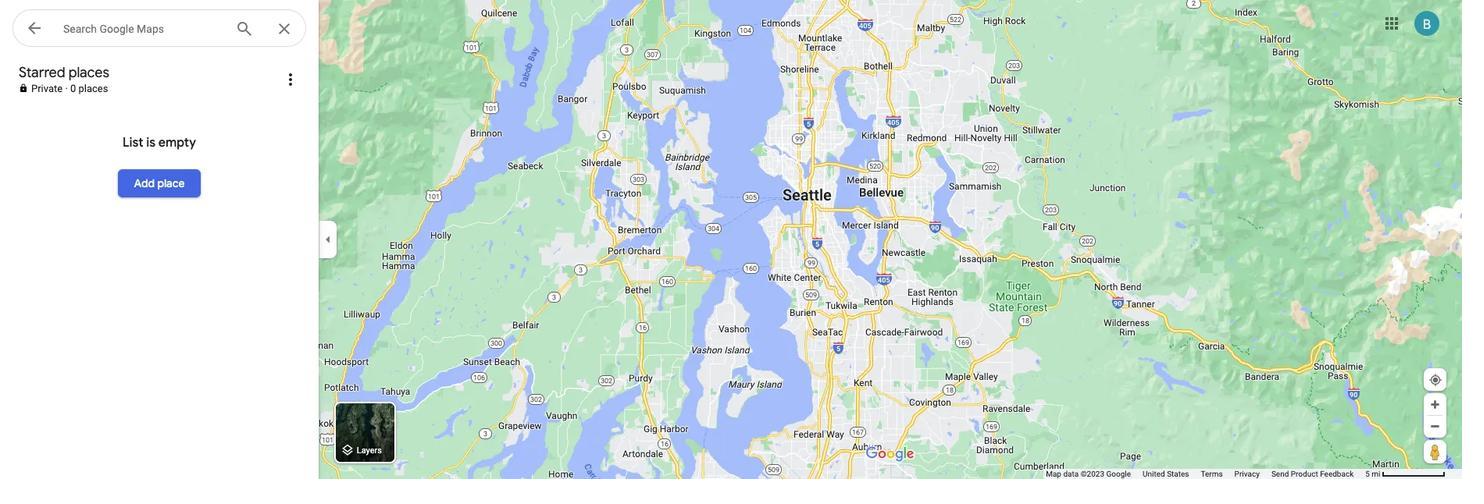 Task type: describe. For each thing, give the bounding box(es) containing it.
maps
[[137, 23, 164, 35]]

collapse side panel image
[[319, 231, 337, 248]]

0 vertical spatial places
[[69, 64, 109, 82]]

map
[[1046, 470, 1061, 479]]

5 mi
[[1366, 470, 1381, 479]]

terms
[[1201, 470, 1223, 479]]

send
[[1272, 470, 1289, 479]]

©2023
[[1081, 470, 1104, 479]]

1 vertical spatial places
[[78, 83, 108, 95]]

add
[[134, 177, 155, 191]]

list
[[123, 135, 143, 151]]

search
[[63, 23, 97, 35]]

united states button
[[1143, 469, 1189, 480]]

starred places
[[19, 64, 109, 82]]

show your location image
[[1429, 373, 1443, 387]]

 button
[[12, 9, 56, 50]]

united states
[[1143, 470, 1189, 479]]

layers
[[357, 446, 382, 456]]

states
[[1167, 470, 1189, 479]]

google inside footer
[[1106, 470, 1131, 479]]

send product feedback
[[1272, 470, 1354, 479]]

place
[[157, 177, 185, 191]]

private
[[31, 83, 63, 95]]

mi
[[1372, 470, 1381, 479]]

united
[[1143, 470, 1165, 479]]



Task type: locate. For each thing, give the bounding box(es) containing it.
privacy button
[[1235, 469, 1260, 480]]

none search field inside google maps element
[[12, 9, 306, 50]]

footer inside google maps element
[[1046, 469, 1366, 480]]

google maps element
[[0, 0, 1462, 480]]

add place button
[[118, 165, 200, 202]]


[[25, 17, 44, 39]]

more options image
[[281, 70, 300, 89]]

Search Google Maps field
[[12, 9, 306, 48], [63, 19, 223, 37]]

starred
[[19, 64, 65, 82]]

0 vertical spatial google
[[100, 23, 134, 35]]

starred places main content
[[0, 56, 319, 480]]

map data ©2023 google
[[1046, 470, 1131, 479]]

private · 0 places
[[31, 83, 108, 95]]

search google maps
[[63, 23, 164, 35]]

1 horizontal spatial google
[[1106, 470, 1131, 479]]

send product feedback button
[[1272, 469, 1354, 480]]

0
[[70, 83, 76, 95]]

privacy
[[1235, 470, 1260, 479]]

5
[[1366, 470, 1370, 479]]

1 vertical spatial google
[[1106, 470, 1131, 479]]

·
[[65, 83, 68, 95]]

footer containing map data ©2023 google
[[1046, 469, 1366, 480]]

zoom in image
[[1429, 399, 1441, 411]]

5 mi button
[[1366, 470, 1446, 479]]

footer
[[1046, 469, 1366, 480]]

places up 0
[[69, 64, 109, 82]]

google right '©2023'
[[1106, 470, 1131, 479]]

empty
[[158, 135, 196, 151]]

add place
[[134, 177, 185, 191]]

google left the maps
[[100, 23, 134, 35]]

None search field
[[12, 9, 306, 50]]

google
[[100, 23, 134, 35], [1106, 470, 1131, 479]]

data
[[1063, 470, 1079, 479]]

terms button
[[1201, 469, 1223, 480]]

list is empty
[[123, 135, 196, 151]]

places right 0
[[78, 83, 108, 95]]

product
[[1291, 470, 1318, 479]]

is
[[146, 135, 156, 151]]

search google maps field containing search google maps
[[12, 9, 306, 48]]

show street view coverage image
[[1424, 441, 1447, 464]]

zoom out image
[[1429, 421, 1441, 433]]

places
[[69, 64, 109, 82], [78, 83, 108, 95]]

feedback
[[1320, 470, 1354, 479]]

none search field containing 
[[12, 9, 306, 50]]

0 horizontal spatial google
[[100, 23, 134, 35]]



Task type: vqa. For each thing, say whether or not it's contained in the screenshot.
Empty
yes



